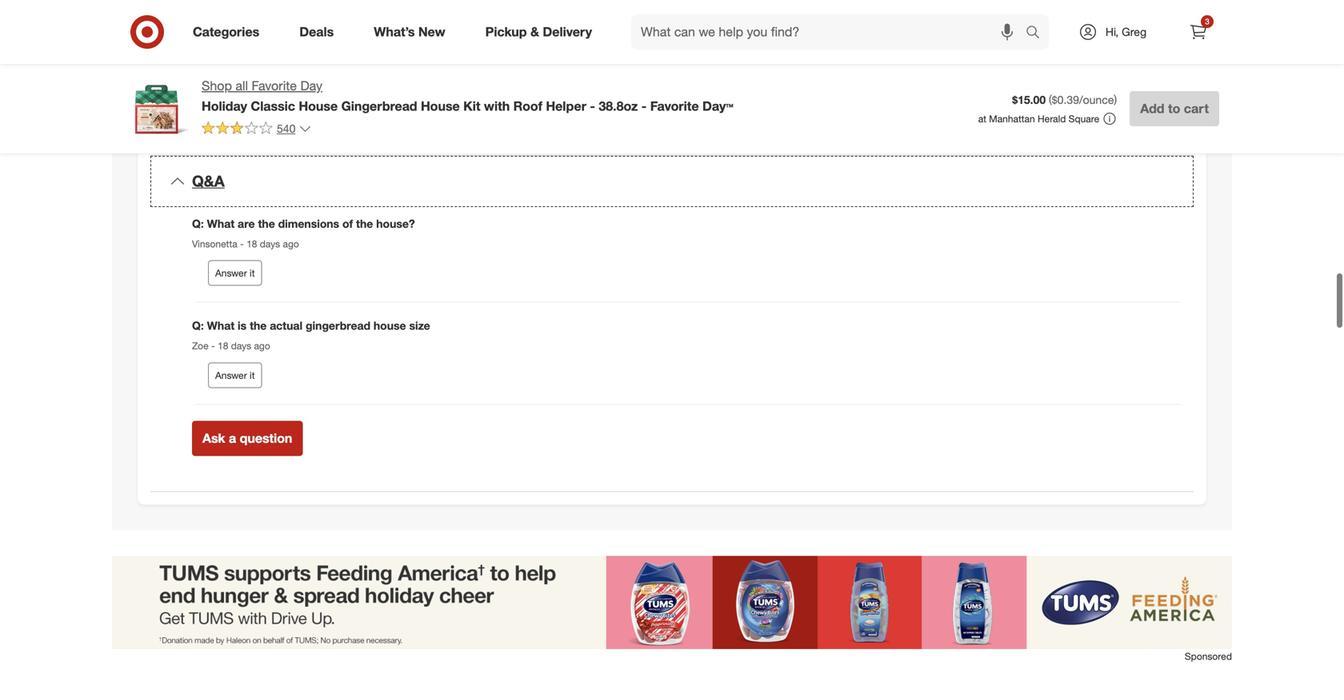 Task type: describe. For each thing, give the bounding box(es) containing it.
days inside the q: what is the actual gingerbread house size zoe - 18 days ago
[[231, 337, 251, 349]]

pickup
[[485, 24, 527, 40]]

1 vertical spatial this
[[699, 50, 720, 64]]

new
[[418, 24, 445, 40]]

11
[[538, 34, 550, 48]]

add
[[1141, 101, 1165, 116]]

What can we help you find? suggestions appear below search field
[[631, 14, 1030, 50]]

search
[[1019, 26, 1057, 41]]

deals link
[[286, 14, 354, 50]]

day™
[[703, 98, 734, 114]]

3 link
[[1181, 14, 1216, 50]]

0 horizontal spatial for
[[775, 98, 789, 112]]

1 horizontal spatial was
[[986, 50, 1005, 64]]

width
[[498, 34, 526, 48]]

day
[[872, 98, 890, 112]]

q: what is the actual gingerbread house size zoe - 18 days ago
[[192, 316, 430, 349]]

2 horizontal spatial or
[[927, 34, 937, 48]]

with inside "shop all favorite day holiday classic house gingerbread house kit with roof helper - 38.8oz - favorite day™"
[[484, 98, 510, 114]]

manhattan
[[989, 113, 1035, 125]]

1 vertical spatial must
[[724, 82, 749, 96]]

with inside return details this item can be returned to any target store or target.com. this item must be returned within 365 days of the date it was purchased in store, shipped, delivered by a shipt shopper, or made ready for pickup. if purchased online with snap ebt, this item must be returned within 90 days of the date it was shipped, delivered by a shipt shopper, or made ready for pickup. this 90-day return window is required by snap. see the
[[1079, 66, 1099, 80]]

- left 38.8oz
[[590, 98, 595, 114]]

1 vertical spatial a
[[1089, 82, 1095, 96]]

search button
[[1019, 14, 1057, 53]]

add to cart
[[1141, 101, 1209, 116]]

5.69
[[437, 34, 459, 48]]

at manhattan herald square
[[979, 113, 1100, 125]]

1 vertical spatial favorite
[[650, 98, 699, 114]]

actual
[[270, 316, 303, 330]]

2 horizontal spatial of
[[919, 50, 929, 64]]

2 vertical spatial returned
[[768, 82, 811, 96]]

it down the are
[[250, 264, 255, 276]]

answer for are
[[215, 264, 247, 276]]

0 vertical spatial ready
[[893, 66, 921, 80]]

shipping
[[192, 11, 245, 27]]

days inside "q: what are the dimensions of the house? vinsonetta - 18 days ago"
[[260, 235, 280, 247]]

snap.
[[1039, 98, 1069, 112]]

square
[[1069, 113, 1100, 125]]

shipping details estimated ship dimensions: 9.44 inches length x 5.69 inches width x 11 inches height estimated ship weight: 3.1 pounds
[[192, 11, 620, 64]]

zoe
[[192, 337, 209, 349]]

1 horizontal spatial or
[[848, 66, 859, 80]]

1 estimated from the top
[[192, 34, 242, 48]]

hi, greg
[[1106, 25, 1147, 39]]

0 horizontal spatial made
[[713, 98, 741, 112]]

target
[[865, 34, 896, 48]]

at
[[979, 113, 987, 125]]

kit
[[463, 98, 481, 114]]

holiday
[[202, 98, 247, 114]]

in
[[1065, 50, 1074, 64]]

1 vertical spatial shopper,
[[1127, 82, 1170, 96]]

hi,
[[1106, 25, 1119, 39]]

0 horizontal spatial shipped,
[[978, 82, 1021, 96]]

0 vertical spatial within
[[838, 50, 867, 64]]

all
[[236, 78, 248, 94]]

are
[[238, 214, 255, 228]]

a inside button
[[229, 428, 236, 443]]

store,
[[1077, 50, 1105, 64]]

if
[[980, 66, 986, 80]]

2 vertical spatial be
[[752, 82, 765, 96]]

0 horizontal spatial by
[[749, 66, 761, 80]]

question
[[240, 428, 292, 443]]

0 vertical spatial date
[[951, 50, 973, 64]]

weight:
[[270, 50, 306, 64]]

answer it for are
[[215, 264, 255, 276]]

can
[[748, 34, 766, 48]]

3.1
[[309, 50, 325, 64]]

target.com.
[[941, 34, 998, 48]]

1 vertical spatial purchased
[[989, 66, 1043, 80]]

9.44
[[333, 34, 355, 48]]

herald
[[1038, 113, 1066, 125]]

return details this item can be returned to any target store or target.com. this item must be returned within 365 days of the date it was purchased in store, shipped, delivered by a shipt shopper, or made ready for pickup. if purchased online with snap ebt, this item must be returned within 90 days of the date it was shipped, delivered by a shipt shopper, or made ready for pickup. this 90-day return window is required by snap. see the
[[699, 11, 1179, 128]]

1 horizontal spatial by
[[1023, 98, 1035, 112]]

0 vertical spatial item
[[723, 34, 745, 48]]

see
[[699, 114, 719, 128]]

365
[[871, 50, 889, 64]]

q&a
[[192, 169, 225, 187]]

$0.39
[[1052, 93, 1080, 107]]

snap
[[1103, 66, 1133, 80]]

(
[[1049, 93, 1052, 107]]

answer for is
[[215, 366, 247, 378]]

2 ship from the top
[[246, 50, 267, 64]]

ask a question button
[[192, 418, 303, 453]]

1 horizontal spatial shipt
[[1098, 82, 1124, 96]]

pickup & delivery link
[[472, 14, 612, 50]]

ask a question
[[202, 428, 292, 443]]

)
[[1114, 93, 1117, 107]]

1 vertical spatial within
[[814, 82, 844, 96]]

day
[[300, 78, 323, 94]]

0 vertical spatial must
[[748, 50, 773, 64]]

height
[[589, 34, 620, 48]]

it up if
[[976, 50, 982, 64]]

q: what are the dimensions of the house? vinsonetta - 18 days ago
[[192, 214, 415, 247]]

ebt,
[[1136, 66, 1158, 80]]

- inside "q: what are the dimensions of the house? vinsonetta - 18 days ago"
[[240, 235, 244, 247]]

dimensions:
[[270, 34, 330, 48]]

pounds
[[328, 50, 366, 64]]

0 vertical spatial this
[[699, 34, 720, 48]]

return
[[699, 11, 741, 27]]

0 horizontal spatial date
[[921, 82, 943, 96]]

days down "store"
[[892, 50, 916, 64]]

0 vertical spatial pickup.
[[941, 66, 977, 80]]

1 horizontal spatial made
[[862, 66, 890, 80]]

advertisement region
[[112, 553, 1232, 647]]

online
[[1046, 66, 1076, 80]]

18 for are
[[247, 235, 257, 247]]

1 horizontal spatial a
[[764, 66, 770, 80]]

return
[[893, 98, 922, 112]]

0 vertical spatial returned
[[786, 34, 828, 48]]

1 house from the left
[[299, 98, 338, 114]]

answer it button for is
[[208, 360, 262, 385]]

details for return
[[744, 11, 785, 27]]

what for is
[[207, 316, 235, 330]]

answer it for is
[[215, 366, 255, 378]]

dimensions
[[278, 214, 339, 228]]

0 horizontal spatial pickup.
[[792, 98, 828, 112]]

0 vertical spatial shipped,
[[1108, 50, 1151, 64]]

categories
[[193, 24, 259, 40]]

the left house? at the top left of the page
[[356, 214, 373, 228]]

shop all favorite day holiday classic house gingerbread house kit with roof helper - 38.8oz - favorite day™
[[202, 78, 734, 114]]

house
[[374, 316, 406, 330]]

18 for is
[[218, 337, 228, 349]]

38.8oz
[[599, 98, 638, 114]]

what's
[[374, 24, 415, 40]]

0 horizontal spatial was
[[955, 82, 975, 96]]

deals
[[299, 24, 334, 40]]

pickup & delivery
[[485, 24, 592, 40]]



Task type: locate. For each thing, give the bounding box(es) containing it.
&
[[531, 24, 539, 40]]

details inside return details this item can be returned to any target store or target.com. this item must be returned within 365 days of the date it was purchased in store, shipped, delivered by a shipt shopper, or made ready for pickup. if purchased online with snap ebt, this item must be returned within 90 days of the date it was shipped, delivered by a shipt shopper, or made ready for pickup. this 90-day return window is required by snap. see the
[[744, 11, 785, 27]]

delivered up snap.
[[1025, 82, 1071, 96]]

what inside "q: what are the dimensions of the house? vinsonetta - 18 days ago"
[[207, 214, 235, 228]]

1 horizontal spatial favorite
[[650, 98, 699, 114]]

was up 'window'
[[955, 82, 975, 96]]

inches right 11
[[553, 34, 586, 48]]

is right 'window'
[[967, 98, 975, 112]]

house down day
[[299, 98, 338, 114]]

shipped, up required
[[978, 82, 1021, 96]]

what up vinsonetta
[[207, 214, 235, 228]]

favorite
[[252, 78, 297, 94], [650, 98, 699, 114]]

0 horizontal spatial delivered
[[699, 66, 745, 80]]

1 ship from the top
[[246, 34, 267, 48]]

- inside the q: what is the actual gingerbread house size zoe - 18 days ago
[[211, 337, 215, 349]]

days up day
[[862, 82, 886, 96]]

1 vertical spatial ready
[[744, 98, 772, 112]]

is inside the q: what is the actual gingerbread house size zoe - 18 days ago
[[238, 316, 247, 330]]

sponsored
[[1185, 648, 1232, 660]]

1 horizontal spatial shopper,
[[1127, 82, 1170, 96]]

2 answer from the top
[[215, 366, 247, 378]]

helper
[[546, 98, 587, 114]]

0 vertical spatial be
[[770, 34, 783, 48]]

classic
[[251, 98, 295, 114]]

1 x from the left
[[428, 34, 434, 48]]

this
[[1161, 66, 1179, 80]]

1 vertical spatial of
[[889, 82, 899, 96]]

$15.00
[[1013, 93, 1046, 107]]

0 vertical spatial favorite
[[252, 78, 297, 94]]

the right the are
[[258, 214, 275, 228]]

answer it button down vinsonetta
[[208, 257, 262, 283]]

1 inches from the left
[[358, 34, 391, 48]]

1 vertical spatial returned
[[792, 50, 835, 64]]

shopper, down ebt, on the right of the page
[[1127, 82, 1170, 96]]

window
[[926, 98, 964, 112]]

1 vertical spatial was
[[955, 82, 975, 96]]

with down store,
[[1079, 66, 1099, 80]]

to right the add at the right top of page
[[1168, 101, 1181, 116]]

1 answer it from the top
[[215, 264, 255, 276]]

a right ask
[[229, 428, 236, 443]]

2 horizontal spatial by
[[1074, 82, 1086, 96]]

ask
[[202, 428, 225, 443]]

within left the "90"
[[814, 82, 844, 96]]

q: for q: what is the actual gingerbread house size
[[192, 316, 204, 330]]

for right 'day™'
[[775, 98, 789, 112]]

1 vertical spatial answer it
[[215, 366, 255, 378]]

of down "store"
[[919, 50, 929, 64]]

ready
[[893, 66, 921, 80], [744, 98, 772, 112]]

to inside button
[[1168, 101, 1181, 116]]

ago inside the q: what is the actual gingerbread house size zoe - 18 days ago
[[254, 337, 270, 349]]

shipt
[[773, 66, 799, 80], [1098, 82, 1124, 96]]

days down dimensions
[[260, 235, 280, 247]]

- down the are
[[240, 235, 244, 247]]

vinsonetta
[[192, 235, 237, 247]]

q: up 'zoe'
[[192, 316, 204, 330]]

date up 'window'
[[921, 82, 943, 96]]

add to cart button
[[1130, 91, 1220, 126]]

it up 'window'
[[946, 82, 952, 96]]

what's new link
[[360, 14, 465, 50]]

- right 'zoe'
[[211, 337, 215, 349]]

it
[[976, 50, 982, 64], [946, 82, 952, 96], [250, 264, 255, 276], [250, 366, 255, 378]]

1 horizontal spatial pickup.
[[941, 66, 977, 80]]

cart
[[1184, 101, 1209, 116]]

1 vertical spatial or
[[848, 66, 859, 80]]

made down 365
[[862, 66, 890, 80]]

x
[[428, 34, 434, 48], [529, 34, 534, 48]]

returned left the "90"
[[768, 82, 811, 96]]

size
[[409, 316, 430, 330]]

1 answer from the top
[[215, 264, 247, 276]]

inches right 9.44
[[358, 34, 391, 48]]

with right kit at left top
[[484, 98, 510, 114]]

be right can
[[770, 34, 783, 48]]

1 horizontal spatial 18
[[247, 235, 257, 247]]

what for are
[[207, 214, 235, 228]]

18 inside "q: what are the dimensions of the house? vinsonetta - 18 days ago"
[[247, 235, 257, 247]]

ago down dimensions
[[283, 235, 299, 247]]

3 inches from the left
[[553, 34, 586, 48]]

or up see
[[699, 98, 710, 112]]

$15.00 ( $0.39 /ounce )
[[1013, 93, 1117, 107]]

is inside return details this item can be returned to any target store or target.com. this item must be returned within 365 days of the date it was purchased in store, shipped, delivered by a shipt shopper, or made ready for pickup. if purchased online with snap ebt, this item must be returned within 90 days of the date it was shipped, delivered by a shipt shopper, or made ready for pickup. this 90-day return window is required by snap. see the
[[967, 98, 975, 112]]

0 horizontal spatial to
[[831, 34, 841, 48]]

1 vertical spatial pickup.
[[792, 98, 828, 112]]

answer down vinsonetta
[[215, 264, 247, 276]]

2 vertical spatial of
[[342, 214, 353, 228]]

/ounce
[[1080, 93, 1114, 107]]

0 horizontal spatial ready
[[744, 98, 772, 112]]

1 horizontal spatial is
[[967, 98, 975, 112]]

house left kit at left top
[[421, 98, 460, 114]]

was
[[986, 50, 1005, 64], [955, 82, 975, 96]]

be down can
[[752, 82, 765, 96]]

house?
[[376, 214, 415, 228]]

was up if
[[986, 50, 1005, 64]]

delivery
[[543, 24, 592, 40]]

x left 11
[[529, 34, 534, 48]]

1 vertical spatial answer
[[215, 366, 247, 378]]

0 vertical spatial shopper,
[[802, 66, 845, 80]]

with
[[1079, 66, 1099, 80], [484, 98, 510, 114]]

2 details from the left
[[744, 11, 785, 27]]

1 horizontal spatial ago
[[283, 235, 299, 247]]

what inside the q: what is the actual gingerbread house size zoe - 18 days ago
[[207, 316, 235, 330]]

to inside return details this item can be returned to any target store or target.com. this item must be returned within 365 days of the date it was purchased in store, shipped, delivered by a shipt shopper, or made ready for pickup. if purchased online with snap ebt, this item must be returned within 90 days of the date it was shipped, delivered by a shipt shopper, or made ready for pickup. this 90-day return window is required by snap. see the
[[831, 34, 841, 48]]

shop
[[202, 78, 232, 94]]

0 vertical spatial answer it button
[[208, 257, 262, 283]]

item left can
[[723, 34, 745, 48]]

0 horizontal spatial of
[[342, 214, 353, 228]]

estimated down shipping
[[192, 34, 242, 48]]

must down can
[[748, 50, 773, 64]]

details for shipping
[[249, 11, 290, 27]]

favorite up classic
[[252, 78, 297, 94]]

90-
[[855, 98, 872, 112]]

purchased down search
[[1008, 50, 1062, 64]]

sponsored region
[[112, 553, 1232, 678]]

pickup. left 90- on the top right
[[792, 98, 828, 112]]

q: for q: what are the dimensions of the house?
[[192, 214, 204, 228]]

2 what from the top
[[207, 316, 235, 330]]

what
[[207, 214, 235, 228], [207, 316, 235, 330]]

returned left any
[[786, 34, 828, 48]]

1 vertical spatial date
[[921, 82, 943, 96]]

0 horizontal spatial inches
[[358, 34, 391, 48]]

inches right 5.69
[[462, 34, 495, 48]]

1 vertical spatial q:
[[192, 316, 204, 330]]

ship
[[246, 34, 267, 48], [246, 50, 267, 64]]

- right 38.8oz
[[642, 98, 647, 114]]

gingerbread
[[341, 98, 417, 114]]

1 horizontal spatial of
[[889, 82, 899, 96]]

favorite left 'day™'
[[650, 98, 699, 114]]

ago inside "q: what are the dimensions of the house? vinsonetta - 18 days ago"
[[283, 235, 299, 247]]

ship up all
[[246, 50, 267, 64]]

2 house from the left
[[421, 98, 460, 114]]

0 vertical spatial purchased
[[1008, 50, 1062, 64]]

or right "store"
[[927, 34, 937, 48]]

a
[[764, 66, 770, 80], [1089, 82, 1095, 96], [229, 428, 236, 443]]

2 answer it from the top
[[215, 366, 255, 378]]

0 vertical spatial ship
[[246, 34, 267, 48]]

a left )
[[1089, 82, 1095, 96]]

the down 'day™'
[[722, 114, 738, 128]]

2 q: from the top
[[192, 316, 204, 330]]

of right dimensions
[[342, 214, 353, 228]]

the left actual
[[250, 316, 267, 330]]

2 vertical spatial item
[[699, 82, 721, 96]]

1 vertical spatial ago
[[254, 337, 270, 349]]

the inside the q: what is the actual gingerbread house size zoe - 18 days ago
[[250, 316, 267, 330]]

1 vertical spatial shipped,
[[978, 82, 1021, 96]]

3
[[1205, 16, 1210, 26]]

house
[[299, 98, 338, 114], [421, 98, 460, 114]]

2 vertical spatial a
[[229, 428, 236, 443]]

details
[[249, 11, 290, 27], [744, 11, 785, 27]]

delivered
[[699, 66, 745, 80], [1025, 82, 1071, 96]]

1 vertical spatial made
[[713, 98, 741, 112]]

pickup. left if
[[941, 66, 977, 80]]

for up 'window'
[[924, 66, 938, 80]]

0 vertical spatial of
[[919, 50, 929, 64]]

roof
[[513, 98, 543, 114]]

ago for actual
[[254, 337, 270, 349]]

within
[[838, 50, 867, 64], [814, 82, 844, 96]]

0 horizontal spatial ago
[[254, 337, 270, 349]]

must up 'day™'
[[724, 82, 749, 96]]

0 vertical spatial answer
[[215, 264, 247, 276]]

1 horizontal spatial to
[[1168, 101, 1181, 116]]

answer it up ask a question
[[215, 366, 255, 378]]

0 horizontal spatial is
[[238, 316, 247, 330]]

is left actual
[[238, 316, 247, 330]]

q: inside "q: what are the dimensions of the house? vinsonetta - 18 days ago"
[[192, 214, 204, 228]]

540
[[277, 122, 296, 136]]

answer it
[[215, 264, 255, 276], [215, 366, 255, 378]]

1 horizontal spatial for
[[924, 66, 938, 80]]

0 horizontal spatial a
[[229, 428, 236, 443]]

0 vertical spatial ago
[[283, 235, 299, 247]]

store
[[899, 34, 924, 48]]

answer it down vinsonetta
[[215, 264, 255, 276]]

ready up return
[[893, 66, 921, 80]]

details up can
[[744, 11, 785, 27]]

q: inside the q: what is the actual gingerbread house size zoe - 18 days ago
[[192, 316, 204, 330]]

by down can
[[749, 66, 761, 80]]

answer it button down 'zoe'
[[208, 360, 262, 385]]

details up dimensions:
[[249, 11, 290, 27]]

18 inside the q: what is the actual gingerbread house size zoe - 18 days ago
[[218, 337, 228, 349]]

1 details from the left
[[249, 11, 290, 27]]

returned
[[786, 34, 828, 48], [792, 50, 835, 64], [768, 82, 811, 96]]

date down target.com.
[[951, 50, 973, 64]]

1 vertical spatial to
[[1168, 101, 1181, 116]]

gingerbread
[[306, 316, 371, 330]]

0 vertical spatial by
[[749, 66, 761, 80]]

by
[[749, 66, 761, 80], [1074, 82, 1086, 96], [1023, 98, 1035, 112]]

made
[[862, 66, 890, 80], [713, 98, 741, 112]]

the up return
[[902, 82, 918, 96]]

90
[[847, 82, 859, 96]]

1 horizontal spatial delivered
[[1025, 82, 1071, 96]]

date
[[951, 50, 973, 64], [921, 82, 943, 96]]

by up at manhattan herald square
[[1023, 98, 1035, 112]]

0 vertical spatial is
[[967, 98, 975, 112]]

q: up vinsonetta
[[192, 214, 204, 228]]

2 vertical spatial this
[[831, 98, 852, 112]]

answer up ask a question
[[215, 366, 247, 378]]

delivered up 'day™'
[[699, 66, 745, 80]]

by down the online
[[1074, 82, 1086, 96]]

0 horizontal spatial shopper,
[[802, 66, 845, 80]]

18 down the are
[[247, 235, 257, 247]]

0 horizontal spatial details
[[249, 11, 290, 27]]

shopper, down what can we help you find? suggestions appear below search box
[[802, 66, 845, 80]]

x left 5.69
[[428, 34, 434, 48]]

ready right 'day™'
[[744, 98, 772, 112]]

0 vertical spatial to
[[831, 34, 841, 48]]

1 vertical spatial item
[[723, 50, 745, 64]]

2 inches from the left
[[462, 34, 495, 48]]

2 estimated from the top
[[192, 50, 242, 64]]

1 vertical spatial shipt
[[1098, 82, 1124, 96]]

a down can
[[764, 66, 770, 80]]

the down target.com.
[[932, 50, 948, 64]]

any
[[844, 34, 862, 48]]

ago for dimensions
[[283, 235, 299, 247]]

0 horizontal spatial 18
[[218, 337, 228, 349]]

shipped, up snap
[[1108, 50, 1151, 64]]

required
[[978, 98, 1020, 112]]

1 vertical spatial by
[[1074, 82, 1086, 96]]

greg
[[1122, 25, 1147, 39]]

item up 'day™'
[[699, 82, 721, 96]]

within down any
[[838, 50, 867, 64]]

shipped,
[[1108, 50, 1151, 64], [978, 82, 1021, 96]]

details inside shipping details estimated ship dimensions: 9.44 inches length x 5.69 inches width x 11 inches height estimated ship weight: 3.1 pounds
[[249, 11, 290, 27]]

0 vertical spatial delivered
[[699, 66, 745, 80]]

1 horizontal spatial x
[[529, 34, 534, 48]]

ago down actual
[[254, 337, 270, 349]]

0 vertical spatial answer it
[[215, 264, 255, 276]]

2 x from the left
[[529, 34, 534, 48]]

0 vertical spatial or
[[927, 34, 937, 48]]

18 right 'zoe'
[[218, 337, 228, 349]]

or
[[927, 34, 937, 48], [848, 66, 859, 80], [699, 98, 710, 112]]

2 horizontal spatial inches
[[553, 34, 586, 48]]

0 horizontal spatial house
[[299, 98, 338, 114]]

item down 'return'
[[723, 50, 745, 64]]

or up the "90"
[[848, 66, 859, 80]]

0 horizontal spatial favorite
[[252, 78, 297, 94]]

shipt down what can we help you find? suggestions appear below search box
[[773, 66, 799, 80]]

of up day
[[889, 82, 899, 96]]

1 vertical spatial what
[[207, 316, 235, 330]]

0 vertical spatial what
[[207, 214, 235, 228]]

1 vertical spatial delivered
[[1025, 82, 1071, 96]]

1 vertical spatial 18
[[218, 337, 228, 349]]

of inside "q: what are the dimensions of the house? vinsonetta - 18 days ago"
[[342, 214, 353, 228]]

0 horizontal spatial with
[[484, 98, 510, 114]]

0 vertical spatial 18
[[247, 235, 257, 247]]

1 vertical spatial be
[[776, 50, 789, 64]]

length
[[394, 34, 425, 48]]

0 vertical spatial was
[[986, 50, 1005, 64]]

this
[[699, 34, 720, 48], [699, 50, 720, 64], [831, 98, 852, 112]]

returned down what can we help you find? suggestions appear below search box
[[792, 50, 835, 64]]

540 link
[[202, 121, 312, 139]]

it up ask a question
[[250, 366, 255, 378]]

ago
[[283, 235, 299, 247], [254, 337, 270, 349]]

1 horizontal spatial house
[[421, 98, 460, 114]]

1 what from the top
[[207, 214, 235, 228]]

for
[[924, 66, 938, 80], [775, 98, 789, 112]]

days right 'zoe'
[[231, 337, 251, 349]]

to left any
[[831, 34, 841, 48]]

1 horizontal spatial date
[[951, 50, 973, 64]]

2 answer it button from the top
[[208, 360, 262, 385]]

ship left dimensions:
[[246, 34, 267, 48]]

1 answer it button from the top
[[208, 257, 262, 283]]

answer it button for are
[[208, 257, 262, 283]]

purchased
[[1008, 50, 1062, 64], [989, 66, 1043, 80]]

0 horizontal spatial shipt
[[773, 66, 799, 80]]

be down what can we help you find? suggestions appear below search box
[[776, 50, 789, 64]]

what up 'zoe'
[[207, 316, 235, 330]]

shipt down snap
[[1098, 82, 1124, 96]]

purchased up $15.00
[[989, 66, 1043, 80]]

0 vertical spatial q:
[[192, 214, 204, 228]]

2 vertical spatial or
[[699, 98, 710, 112]]

0 vertical spatial a
[[764, 66, 770, 80]]

made up see
[[713, 98, 741, 112]]

categories link
[[179, 14, 279, 50]]

1 q: from the top
[[192, 214, 204, 228]]

estimated down categories
[[192, 50, 242, 64]]

what's new
[[374, 24, 445, 40]]

18
[[247, 235, 257, 247], [218, 337, 228, 349]]

0 vertical spatial made
[[862, 66, 890, 80]]

1 vertical spatial with
[[484, 98, 510, 114]]

image of holiday classic house gingerbread house kit with roof helper - 38.8oz - favorite day™ image
[[125, 77, 189, 141]]

q&a button
[[150, 153, 1194, 204]]



Task type: vqa. For each thing, say whether or not it's contained in the screenshot.
rightmost "5"
no



